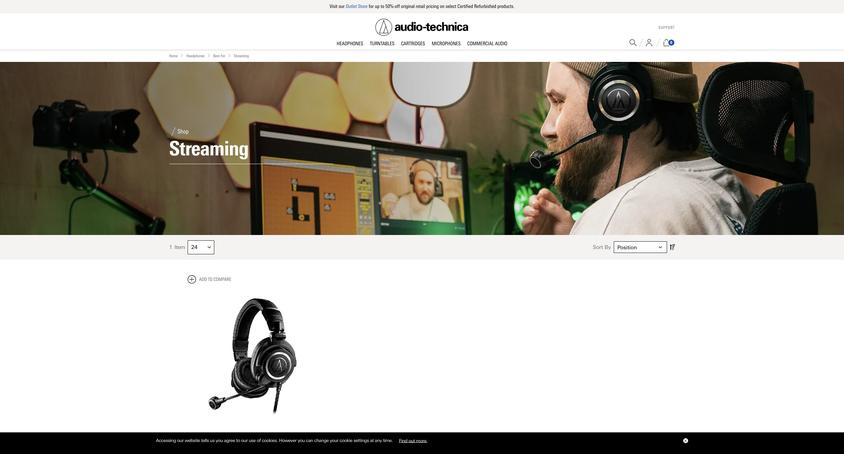 Task type: locate. For each thing, give the bounding box(es) containing it.
divider line image
[[639, 38, 643, 47], [657, 38, 661, 47]]

best for link
[[213, 53, 225, 59]]

item
[[175, 244, 185, 250]]

our right visit at the left top of page
[[339, 3, 345, 9]]

0 vertical spatial headphones link
[[334, 40, 367, 47]]

1 vertical spatial headphones
[[186, 53, 205, 58]]

1
[[169, 244, 172, 250]]

carrat down image left set descending direction icon
[[659, 246, 662, 249]]

find out more. link
[[394, 435, 433, 446]]

1 horizontal spatial to
[[236, 438, 240, 443]]

however
[[279, 438, 297, 443]]

commercial
[[468, 40, 494, 46]]

2 horizontal spatial to
[[381, 3, 384, 9]]

breadcrumbs image right for
[[228, 54, 231, 57]]

accessing our website tells us you agree to our use of cookies. however you can change your cookie settings at any time.
[[156, 438, 394, 443]]

2 vertical spatial to
[[236, 438, 240, 443]]

headphones
[[337, 40, 363, 46], [186, 53, 205, 58]]

settings
[[354, 438, 369, 443]]

0 horizontal spatial shop
[[178, 128, 189, 135]]

turntables link
[[367, 40, 398, 47]]

you right the us
[[216, 438, 223, 443]]

find
[[399, 438, 408, 443]]

1 vertical spatial streaming
[[169, 136, 249, 160]]

0
[[671, 40, 673, 45]]

basket image
[[663, 39, 671, 46]]

to right agree
[[236, 438, 240, 443]]

0 horizontal spatial you
[[216, 438, 223, 443]]

1 vertical spatial headphones link
[[186, 53, 205, 59]]

2 breadcrumbs image from the left
[[228, 54, 231, 57]]

0 horizontal spatial divider line image
[[639, 38, 643, 47]]

headphones left breadcrumbs icon on the top left of page
[[186, 53, 205, 58]]

add to compare
[[199, 277, 231, 282]]

1 horizontal spatial you
[[298, 438, 305, 443]]

home link
[[169, 53, 178, 59]]

shop for shop now
[[241, 431, 253, 437]]

0 horizontal spatial our
[[177, 438, 184, 443]]

1 you from the left
[[216, 438, 223, 443]]

our left use
[[241, 438, 248, 443]]

home
[[169, 53, 178, 58]]

shop for shop
[[178, 128, 189, 135]]

0 horizontal spatial headphones link
[[186, 53, 205, 59]]

shop now link
[[228, 427, 279, 441]]

0 vertical spatial shop
[[178, 128, 189, 135]]

for
[[221, 53, 225, 58]]

0 horizontal spatial breadcrumbs image
[[181, 54, 184, 57]]

us
[[210, 438, 215, 443]]

to
[[381, 3, 384, 9], [208, 277, 213, 282], [236, 438, 240, 443]]

0 horizontal spatial carrat down image
[[208, 246, 211, 249]]

headphones link
[[334, 40, 367, 47], [186, 53, 205, 59]]

1 item
[[169, 244, 185, 250]]

to right up
[[381, 3, 384, 9]]

of
[[257, 438, 261, 443]]

use
[[249, 438, 256, 443]]

off
[[395, 3, 400, 9]]

agree
[[224, 438, 235, 443]]

headphones left turntables
[[337, 40, 363, 46]]

1 horizontal spatial shop
[[241, 431, 253, 437]]

our
[[339, 3, 345, 9], [177, 438, 184, 443], [241, 438, 248, 443]]

out
[[409, 438, 415, 443]]

outlet store link
[[346, 3, 368, 9]]

2 horizontal spatial our
[[339, 3, 345, 9]]

1 horizontal spatial headphones
[[337, 40, 363, 46]]

certified
[[458, 3, 473, 9]]

carrat down image
[[208, 246, 211, 249], [659, 246, 662, 249]]

1 vertical spatial shop
[[241, 431, 253, 437]]

our left website
[[177, 438, 184, 443]]

1 horizontal spatial carrat down image
[[659, 246, 662, 249]]

commercial audio
[[468, 40, 508, 46]]

0 horizontal spatial headphones
[[186, 53, 205, 58]]

you
[[216, 438, 223, 443], [298, 438, 305, 443]]

best
[[213, 53, 220, 58]]

divider line image left the basket "image"
[[657, 38, 661, 47]]

headphones link left breadcrumbs icon on the top left of page
[[186, 53, 205, 59]]

store logo image
[[376, 19, 469, 36]]

more.
[[416, 438, 428, 443]]

1 horizontal spatial headphones link
[[334, 40, 367, 47]]

you left can
[[298, 438, 305, 443]]

0 horizontal spatial to
[[208, 277, 213, 282]]

shop
[[178, 128, 189, 135], [241, 431, 253, 437]]

1 vertical spatial to
[[208, 277, 213, 282]]

find out more.
[[399, 438, 428, 443]]

accessing
[[156, 438, 176, 443]]

breadcrumbs image right 'home'
[[181, 54, 184, 57]]

our for visit
[[339, 3, 345, 9]]

1 horizontal spatial our
[[241, 438, 248, 443]]

to right add
[[208, 277, 213, 282]]

pricing
[[426, 3, 439, 9]]

1 horizontal spatial breadcrumbs image
[[228, 54, 231, 57]]

breadcrumbs image
[[181, 54, 184, 57], [228, 54, 231, 57]]

streaming
[[234, 53, 249, 58], [169, 136, 249, 160]]

website
[[185, 438, 200, 443]]

divider line image right magnifying glass image
[[639, 38, 643, 47]]

2 carrat down image from the left
[[659, 246, 662, 249]]

support
[[659, 25, 675, 30]]

tells
[[201, 438, 209, 443]]

commercial audio link
[[464, 40, 511, 47]]

headphones link left turntables
[[334, 40, 367, 47]]

carrat down image right item
[[208, 246, 211, 249]]

1 horizontal spatial divider line image
[[657, 38, 661, 47]]

2 you from the left
[[298, 438, 305, 443]]



Task type: vqa. For each thing, say whether or not it's contained in the screenshot.
the high-
no



Task type: describe. For each thing, give the bounding box(es) containing it.
set descending direction image
[[670, 243, 675, 251]]

sort by
[[593, 244, 611, 250]]

sort
[[593, 244, 603, 250]]

any
[[375, 438, 382, 443]]

breadcrumbs image
[[207, 54, 211, 57]]

best for
[[213, 53, 225, 58]]

shop now
[[241, 431, 266, 437]]

by
[[605, 244, 611, 250]]

change
[[314, 438, 329, 443]]

support link
[[659, 25, 675, 30]]

1 divider line image from the left
[[639, 38, 643, 47]]

products.
[[498, 3, 515, 9]]

audio
[[495, 40, 508, 46]]

microphones link
[[429, 40, 464, 47]]

ath-m50xsts streamset™ image
[[188, 289, 320, 421]]

your
[[330, 438, 339, 443]]

cross image
[[684, 439, 687, 442]]

cookies.
[[262, 438, 278, 443]]

1 breadcrumbs image from the left
[[181, 54, 184, 57]]

on
[[440, 3, 445, 9]]

store
[[358, 3, 368, 9]]

for
[[369, 3, 374, 9]]

retail
[[416, 3, 425, 9]]

select
[[446, 3, 457, 9]]

to inside button
[[208, 277, 213, 282]]

original
[[401, 3, 415, 9]]

0 vertical spatial streaming
[[234, 53, 249, 58]]

add
[[199, 277, 207, 282]]

cartridges
[[401, 40, 425, 46]]

visit our outlet store for up to 50%-off original retail pricing on select certified refurbished products.
[[330, 3, 515, 9]]

refurbished
[[474, 3, 497, 9]]

streaming image
[[0, 62, 845, 235]]

outlet
[[346, 3, 357, 9]]

our for accessing
[[177, 438, 184, 443]]

0 vertical spatial headphones
[[337, 40, 363, 46]]

divider line image
[[169, 127, 178, 136]]

add to compare button
[[188, 275, 231, 284]]

compare
[[214, 277, 231, 282]]

0 vertical spatial to
[[381, 3, 384, 9]]

cookie
[[340, 438, 353, 443]]

50%-
[[386, 3, 395, 9]]

turntables
[[370, 40, 395, 46]]

time.
[[383, 438, 393, 443]]

now
[[255, 431, 266, 437]]

up
[[375, 3, 380, 9]]

2 divider line image from the left
[[657, 38, 661, 47]]

at
[[370, 438, 374, 443]]

1 carrat down image from the left
[[208, 246, 211, 249]]

0 link
[[663, 39, 675, 46]]

magnifying glass image
[[630, 39, 637, 46]]

visit
[[330, 3, 338, 9]]

cartridges link
[[398, 40, 429, 47]]

microphones
[[432, 40, 461, 46]]

can
[[306, 438, 313, 443]]



